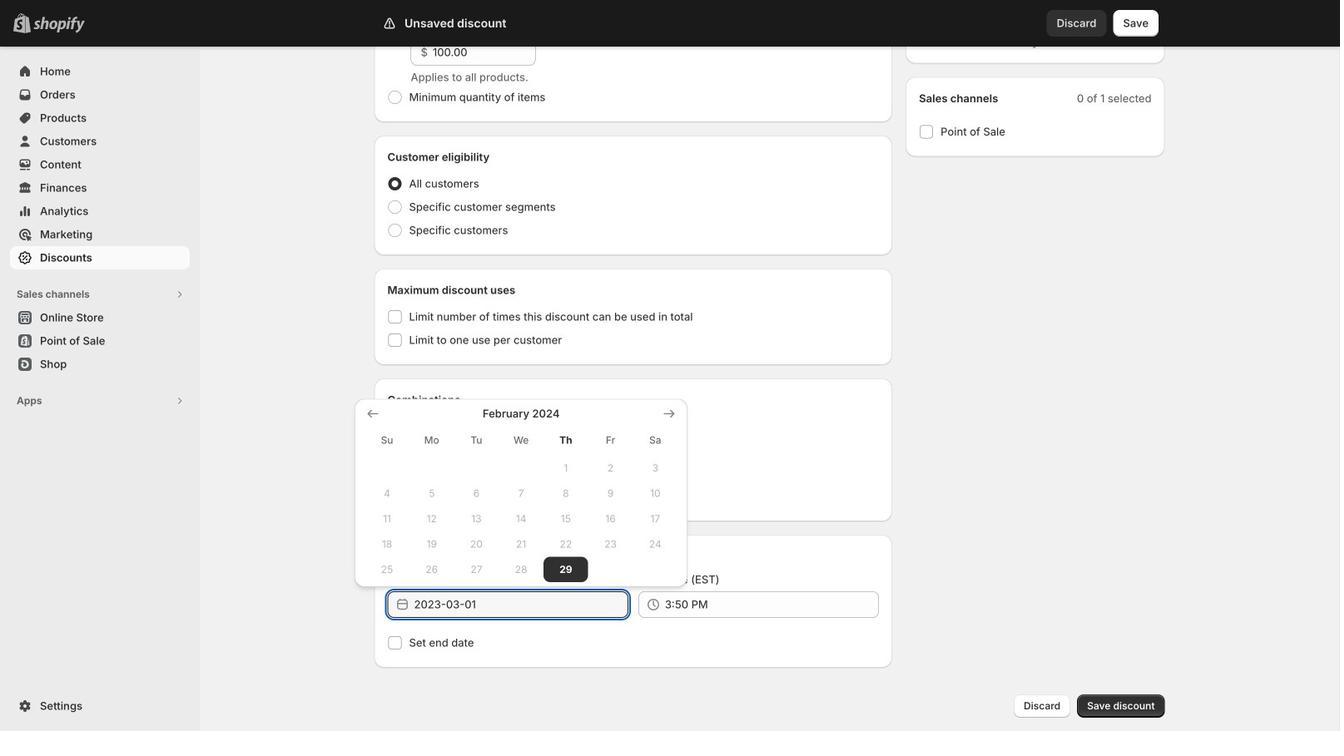 Task type: vqa. For each thing, say whether or not it's contained in the screenshot.
THURSDAY element
yes



Task type: describe. For each thing, give the bounding box(es) containing it.
Enter time text field
[[665, 592, 879, 618]]

sunday element
[[365, 426, 409, 456]]

0.00 text field
[[433, 39, 536, 66]]

wednesday element
[[499, 426, 544, 456]]

monday element
[[409, 426, 454, 456]]



Task type: locate. For each thing, give the bounding box(es) containing it.
saturday element
[[633, 426, 678, 456]]

thursday element
[[544, 426, 588, 456]]

tuesday element
[[454, 426, 499, 456]]

grid
[[365, 406, 678, 583]]

friday element
[[588, 426, 633, 456]]

YYYY-MM-DD text field
[[414, 592, 628, 618]]

shopify image
[[33, 16, 85, 33]]



